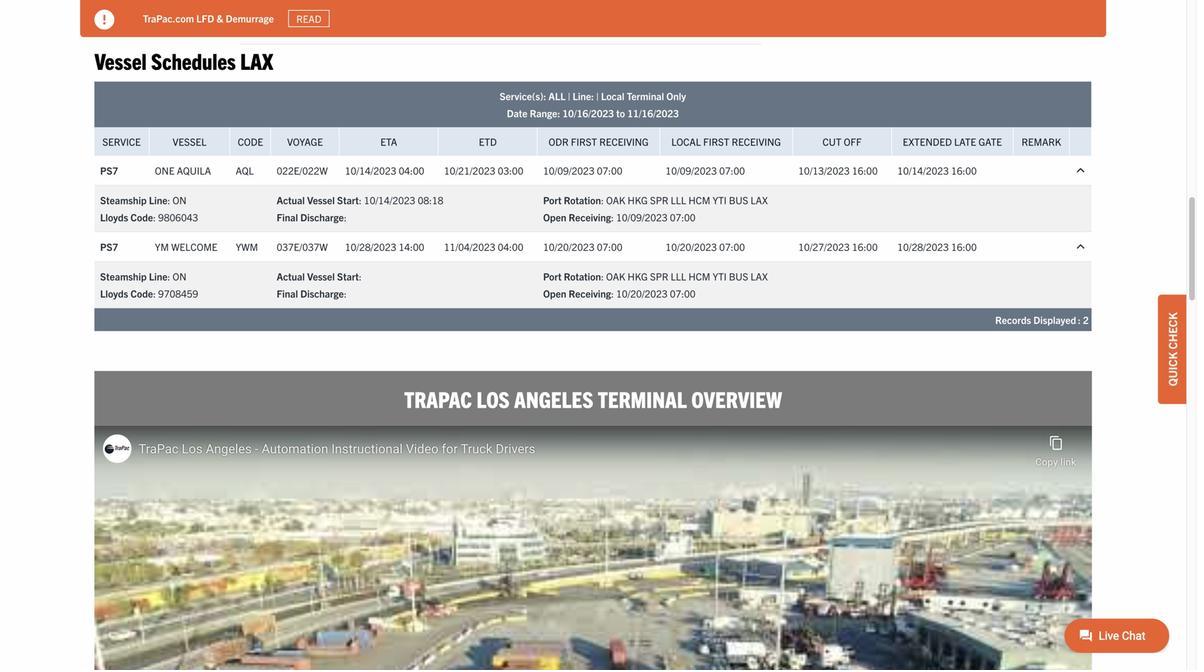 Task type: describe. For each thing, give the bounding box(es) containing it.
vessel inside actual vessel start : 10/14/2023 08:18 final discharge :
[[307, 194, 335, 206]]

range:
[[530, 107, 561, 119]]

aql
[[236, 164, 254, 177]]

steamship for steamship line : on lloyds code : 9708459
[[100, 270, 147, 283]]

trapac
[[405, 385, 472, 413]]

10/21/2023 03:00
[[444, 164, 524, 177]]

quick check link
[[1159, 295, 1187, 404]]

odr first receiving
[[549, 135, 649, 148]]

remark
[[1022, 135, 1062, 148]]

10/09/2023 down odr
[[543, 164, 595, 177]]

spr for 10/09/2023
[[651, 194, 669, 206]]

022e/022w
[[277, 164, 328, 177]]

-
[[335, 9, 338, 24]]

quick
[[1166, 352, 1180, 386]]

0 vertical spatial code
[[238, 135, 263, 148]]

service(s):
[[500, 89, 547, 102]]

11/16/2023
[[628, 107, 679, 119]]

10/14/2023 04:00
[[345, 164, 425, 177]]

lloyds for steamship line : on lloyds code : 9806043
[[100, 211, 128, 224]]

etd
[[479, 135, 497, 148]]

ps7 for ym welcome
[[100, 240, 118, 253]]

14:00
[[399, 240, 425, 253]]

hcm for : 10/20/2023 07:00
[[689, 270, 711, 283]]

2 | from the left
[[597, 89, 599, 102]]

rotation for : 10/09/2023 07:00
[[564, 194, 601, 206]]

ywm
[[236, 240, 258, 253]]

on for steamship line : on lloyds code : 9806043
[[173, 194, 187, 206]]

on for steamship line : on lloyds code : 9708459
[[173, 270, 187, 283]]

10/13/2023 16:00
[[799, 164, 878, 177]]

final inside actual vessel start : 10/14/2023 08:18 final discharge :
[[277, 211, 298, 224]]

check
[[1166, 312, 1180, 349]]

hcm for : 10/09/2023 07:00
[[689, 194, 711, 206]]

steamship line : on lloyds code : 9806043
[[100, 194, 198, 224]]

11/04/2023
[[444, 240, 496, 253]]

read link
[[288, 10, 330, 27]]

vessel up aquila
[[173, 135, 207, 148]]

final inside actual vessel start : final discharge :
[[277, 287, 298, 300]]

10/16/2023
[[563, 107, 614, 119]]

&
[[217, 12, 224, 25]]

10/14/2023 for 10/14/2023 16:00
[[898, 164, 950, 177]]

local first receiving
[[672, 135, 782, 148]]

code for steamship line : on lloyds code : 9806043
[[131, 211, 153, 224]]

ps7 for one aquila
[[100, 164, 118, 177]]

solid image
[[94, 10, 114, 30]]

cut
[[823, 135, 842, 148]]

10/14/2023 inside actual vessel start : 10/14/2023 08:18 final discharge :
[[364, 194, 416, 206]]

port rotation : oak hkg spr lll hcm yti bus lax open receiving : 10/09/2023 07:00
[[543, 194, 768, 224]]

night
[[262, 9, 288, 24]]

9806043
[[158, 211, 198, 224]]

bus for port rotation : oak hkg spr lll hcm yti bus lax open receiving : 10/20/2023 07:00
[[729, 270, 749, 283]]

vessel down the solid icon
[[94, 46, 147, 74]]

port rotation : oak hkg spr lll hcm yti bus lax open receiving : 10/20/2023 07:00
[[543, 270, 768, 300]]

schedules
[[151, 46, 236, 74]]

gate
[[979, 135, 1003, 148]]

extended
[[903, 135, 953, 148]]

bus for port rotation : oak hkg spr lll hcm yti bus lax open receiving : 10/09/2023 07:00
[[729, 194, 749, 206]]

records displayed : 2
[[996, 313, 1090, 326]]

1 | from the left
[[568, 89, 571, 102]]

vessel schedules lax
[[94, 46, 274, 74]]

open for port rotation : oak hkg spr lll hcm yti bus lax open receiving : 10/09/2023 07:00
[[543, 211, 567, 224]]

voyage
[[287, 135, 323, 148]]

oak for 10/20/2023
[[607, 270, 626, 283]]

eta
[[381, 135, 397, 148]]

actual for actual vessel start : final discharge :
[[277, 270, 305, 283]]

17:00
[[303, 9, 332, 24]]

code for steamship line : on lloyds code : 9708459
[[131, 287, 153, 300]]

037e/037w
[[277, 240, 328, 253]]

quick check
[[1166, 312, 1180, 386]]

1 10/20/2023 07:00 from the left
[[543, 240, 623, 253]]

trapac los angeles terminal overview
[[405, 385, 783, 413]]

local inside service(s): all | line: | local terminal only date range: 10/16/2023 to 11/16/2023
[[601, 89, 625, 102]]

steamship for steamship line : on lloyds code : 9806043
[[100, 194, 147, 206]]

trapac.com
[[143, 12, 194, 25]]

16:00 for 10/13/2023 16:00
[[853, 164, 878, 177]]

10/27/2023 16:00
[[799, 240, 878, 253]]

yti for : 10/09/2023 07:00
[[713, 194, 727, 206]]

off
[[844, 135, 862, 148]]

07:00 inside port rotation : oak hkg spr lll hcm yti bus lax open receiving : 10/09/2023 07:00
[[670, 211, 696, 224]]

2 10/09/2023 07:00 from the left
[[666, 164, 746, 177]]

lll for 10/09/2023
[[671, 194, 687, 206]]

17:00 - 03:00
[[303, 9, 371, 24]]

cut off
[[823, 135, 862, 148]]

angeles
[[514, 385, 594, 413]]

9708459
[[158, 287, 198, 300]]

08:18
[[418, 194, 444, 206]]

late
[[955, 135, 977, 148]]

service(s): all | line: | local terminal only date range: 10/16/2023 to 11/16/2023
[[500, 89, 687, 119]]



Task type: locate. For each thing, give the bounding box(es) containing it.
hcm inside port rotation : oak hkg spr lll hcm yti bus lax open receiving : 10/09/2023 07:00
[[689, 194, 711, 206]]

0 horizontal spatial local
[[601, 89, 625, 102]]

10/09/2023 07:00 down local first receiving
[[666, 164, 746, 177]]

10/09/2023 down local first receiving
[[666, 164, 717, 177]]

code up aql
[[238, 135, 263, 148]]

demurrage
[[226, 12, 274, 25]]

1 10/28/2023 from the left
[[345, 240, 397, 253]]

hcm
[[689, 194, 711, 206], [689, 270, 711, 283]]

actual vessel start : 10/14/2023 08:18 final discharge :
[[277, 194, 444, 224]]

10/21/2023
[[444, 164, 496, 177]]

code left 9708459
[[131, 287, 153, 300]]

receiving
[[600, 135, 649, 148], [732, 135, 782, 148], [569, 211, 612, 224], [569, 287, 612, 300]]

hcm inside port rotation : oak hkg spr lll hcm yti bus lax open receiving : 10/20/2023 07:00
[[689, 270, 711, 283]]

extended late gate
[[903, 135, 1003, 148]]

1 vertical spatial port
[[543, 270, 562, 283]]

actual inside actual vessel start : final discharge :
[[277, 270, 305, 283]]

10/14/2023
[[345, 164, 397, 177], [898, 164, 950, 177], [364, 194, 416, 206]]

10/09/2023 07:00 down odr first receiving
[[543, 164, 623, 177]]

1 vertical spatial spr
[[651, 270, 669, 283]]

line inside steamship line : on lloyds code : 9806043
[[149, 194, 168, 206]]

oak inside port rotation : oak hkg spr lll hcm yti bus lax open receiving : 10/09/2023 07:00
[[607, 194, 626, 206]]

lloyds left 9708459
[[100, 287, 128, 300]]

port inside port rotation : oak hkg spr lll hcm yti bus lax open receiving : 10/09/2023 07:00
[[543, 194, 562, 206]]

actual vessel start : final discharge :
[[277, 270, 362, 300]]

1 vertical spatial lloyds
[[100, 287, 128, 300]]

los
[[477, 385, 510, 413]]

first for local
[[704, 135, 730, 148]]

0 vertical spatial open
[[543, 211, 567, 224]]

discharge down 037e/037w
[[301, 287, 344, 300]]

steamship inside steamship line : on lloyds code : 9806043
[[100, 194, 147, 206]]

0 vertical spatial 04:00
[[399, 164, 425, 177]]

10/13/2023
[[799, 164, 850, 177]]

oak for 10/09/2023
[[607, 194, 626, 206]]

2 actual from the top
[[277, 270, 305, 283]]

1 vertical spatial terminal
[[598, 385, 687, 413]]

start down 10/28/2023 14:00
[[337, 270, 359, 283]]

10/14/2023 down eta
[[345, 164, 397, 177]]

03:00 right -
[[341, 9, 371, 24]]

only
[[667, 89, 687, 102]]

rotation inside port rotation : oak hkg spr lll hcm yti bus lax open receiving : 10/09/2023 07:00
[[564, 194, 601, 206]]

10/27/2023
[[799, 240, 850, 253]]

discharge up 037e/037w
[[301, 211, 344, 224]]

final up 037e/037w
[[277, 211, 298, 224]]

final down 037e/037w
[[277, 287, 298, 300]]

1 vertical spatial code
[[131, 211, 153, 224]]

first for odr
[[571, 135, 597, 148]]

to
[[617, 107, 626, 119]]

bus inside port rotation : oak hkg spr lll hcm yti bus lax open receiving : 10/20/2023 07:00
[[729, 270, 749, 283]]

1 discharge from the top
[[301, 211, 344, 224]]

hkg inside port rotation : oak hkg spr lll hcm yti bus lax open receiving : 10/20/2023 07:00
[[628, 270, 648, 283]]

|
[[568, 89, 571, 102], [597, 89, 599, 102]]

lax for port rotation : oak hkg spr lll hcm yti bus lax open receiving : 10/20/2023 07:00
[[751, 270, 768, 283]]

service
[[102, 135, 141, 148]]

code inside steamship line : on lloyds code : 9806043
[[131, 211, 153, 224]]

discharge inside actual vessel start : 10/14/2023 08:18 final discharge :
[[301, 211, 344, 224]]

port inside port rotation : oak hkg spr lll hcm yti bus lax open receiving : 10/20/2023 07:00
[[543, 270, 562, 283]]

1 vertical spatial ps7
[[100, 240, 118, 253]]

lax for port rotation : oak hkg spr lll hcm yti bus lax open receiving : 10/09/2023 07:00
[[751, 194, 768, 206]]

line for 9806043
[[149, 194, 168, 206]]

on
[[173, 194, 187, 206], [173, 270, 187, 283]]

local up the to
[[601, 89, 625, 102]]

line:
[[573, 89, 594, 102]]

2 rotation from the top
[[564, 270, 601, 283]]

1 vertical spatial on
[[173, 270, 187, 283]]

1 start from the top
[[337, 194, 359, 206]]

04:00 for 10/14/2023 04:00
[[399, 164, 425, 177]]

1 steamship from the top
[[100, 194, 147, 206]]

lll
[[671, 194, 687, 206], [671, 270, 687, 283]]

steamship inside steamship line : on lloyds code : 9708459
[[100, 270, 147, 283]]

0 vertical spatial actual
[[277, 194, 305, 206]]

lax inside port rotation : oak hkg spr lll hcm yti bus lax open receiving : 10/09/2023 07:00
[[751, 194, 768, 206]]

spr inside port rotation : oak hkg spr lll hcm yti bus lax open receiving : 10/09/2023 07:00
[[651, 194, 669, 206]]

hkg inside port rotation : oak hkg spr lll hcm yti bus lax open receiving : 10/09/2023 07:00
[[628, 194, 648, 206]]

lloyds inside steamship line : on lloyds code : 9708459
[[100, 287, 128, 300]]

10/20/2023 07:00
[[543, 240, 623, 253], [666, 240, 746, 253]]

2 start from the top
[[337, 270, 359, 283]]

discharge inside actual vessel start : final discharge :
[[301, 287, 344, 300]]

0 vertical spatial steamship
[[100, 194, 147, 206]]

10/09/2023 inside port rotation : oak hkg spr lll hcm yti bus lax open receiving : 10/09/2023 07:00
[[617, 211, 668, 224]]

terminal inside service(s): all | line: | local terminal only date range: 10/16/2023 to 11/16/2023
[[627, 89, 665, 102]]

10/28/2023
[[345, 240, 397, 253], [898, 240, 950, 253]]

2 bus from the top
[[729, 270, 749, 283]]

on up 9806043
[[173, 194, 187, 206]]

rotation for : 10/20/2023 07:00
[[564, 270, 601, 283]]

1 lll from the top
[[671, 194, 687, 206]]

0 vertical spatial spr
[[651, 194, 669, 206]]

04:00 up 08:18
[[399, 164, 425, 177]]

bus inside port rotation : oak hkg spr lll hcm yti bus lax open receiving : 10/09/2023 07:00
[[729, 194, 749, 206]]

1 vertical spatial lll
[[671, 270, 687, 283]]

displayed
[[1034, 313, 1077, 326]]

0 vertical spatial on
[[173, 194, 187, 206]]

2 spr from the top
[[651, 270, 669, 283]]

aquila
[[177, 164, 211, 177]]

on inside steamship line : on lloyds code : 9708459
[[173, 270, 187, 283]]

ym
[[155, 240, 169, 253]]

0 vertical spatial local
[[601, 89, 625, 102]]

0 horizontal spatial 03:00
[[341, 9, 371, 24]]

1 on from the top
[[173, 194, 187, 206]]

2 hkg from the top
[[628, 270, 648, 283]]

rotation inside port rotation : oak hkg spr lll hcm yti bus lax open receiving : 10/20/2023 07:00
[[564, 270, 601, 283]]

0 vertical spatial port
[[543, 194, 562, 206]]

| right line:
[[597, 89, 599, 102]]

2 open from the top
[[543, 287, 567, 300]]

one
[[155, 164, 175, 177]]

yti inside port rotation : oak hkg spr lll hcm yti bus lax open receiving : 10/20/2023 07:00
[[713, 270, 727, 283]]

0 vertical spatial discharge
[[301, 211, 344, 224]]

overview
[[692, 385, 783, 413]]

first
[[571, 135, 597, 148], [704, 135, 730, 148]]

oak inside port rotation : oak hkg spr lll hcm yti bus lax open receiving : 10/20/2023 07:00
[[607, 270, 626, 283]]

code left 9806043
[[131, 211, 153, 224]]

lax
[[240, 46, 274, 74], [751, 194, 768, 206], [751, 270, 768, 283]]

one aquila
[[155, 164, 211, 177]]

0 vertical spatial rotation
[[564, 194, 601, 206]]

1 vertical spatial rotation
[[564, 270, 601, 283]]

0 horizontal spatial first
[[571, 135, 597, 148]]

1 vertical spatial steamship
[[100, 270, 147, 283]]

discharge
[[301, 211, 344, 224], [301, 287, 344, 300]]

0 horizontal spatial 04:00
[[399, 164, 425, 177]]

odr
[[549, 135, 569, 148]]

open
[[543, 211, 567, 224], [543, 287, 567, 300]]

2 lll from the top
[[671, 270, 687, 283]]

actual inside actual vessel start : 10/14/2023 08:18 final discharge :
[[277, 194, 305, 206]]

1 horizontal spatial local
[[672, 135, 701, 148]]

line
[[149, 194, 168, 206], [149, 270, 168, 283]]

2 first from the left
[[704, 135, 730, 148]]

2 discharge from the top
[[301, 287, 344, 300]]

1 vertical spatial hcm
[[689, 270, 711, 283]]

start down 10/14/2023 04:00
[[337, 194, 359, 206]]

1 vertical spatial actual
[[277, 270, 305, 283]]

all
[[549, 89, 566, 102]]

1 port from the top
[[543, 194, 562, 206]]

04:00 right 11/04/2023
[[498, 240, 524, 253]]

actual down 037e/037w
[[277, 270, 305, 283]]

04:00 for 11/04/2023 04:00
[[498, 240, 524, 253]]

ps7 left ym
[[100, 240, 118, 253]]

port for port rotation : oak hkg spr lll hcm yti bus lax open receiving : 10/20/2023 07:00
[[543, 270, 562, 283]]

local down 11/16/2023
[[672, 135, 701, 148]]

lll inside port rotation : oak hkg spr lll hcm yti bus lax open receiving : 10/09/2023 07:00
[[671, 194, 687, 206]]

start inside actual vessel start : 10/14/2023 08:18 final discharge :
[[337, 194, 359, 206]]

07:00
[[597, 164, 623, 177], [720, 164, 746, 177], [670, 211, 696, 224], [597, 240, 623, 253], [720, 240, 746, 253], [670, 287, 696, 300]]

16:00 for 10/28/2023 16:00
[[952, 240, 978, 253]]

1 ps7 from the top
[[100, 164, 118, 177]]

1 lloyds from the top
[[100, 211, 128, 224]]

0 horizontal spatial 10/28/2023
[[345, 240, 397, 253]]

1 vertical spatial lax
[[751, 194, 768, 206]]

0 vertical spatial yti
[[713, 194, 727, 206]]

1 vertical spatial yti
[[713, 270, 727, 283]]

vessel down 022e/022w
[[307, 194, 335, 206]]

vessel inside actual vessel start : final discharge :
[[307, 270, 335, 283]]

1 vertical spatial open
[[543, 287, 567, 300]]

| right the all
[[568, 89, 571, 102]]

10/20/2023 inside port rotation : oak hkg spr lll hcm yti bus lax open receiving : 10/20/2023 07:00
[[617, 287, 668, 300]]

lll inside port rotation : oak hkg spr lll hcm yti bus lax open receiving : 10/20/2023 07:00
[[671, 270, 687, 283]]

2 port from the top
[[543, 270, 562, 283]]

receiving inside port rotation : oak hkg spr lll hcm yti bus lax open receiving : 10/20/2023 07:00
[[569, 287, 612, 300]]

2 oak from the top
[[607, 270, 626, 283]]

yti inside port rotation : oak hkg spr lll hcm yti bus lax open receiving : 10/09/2023 07:00
[[713, 194, 727, 206]]

1 vertical spatial local
[[672, 135, 701, 148]]

lax inside port rotation : oak hkg spr lll hcm yti bus lax open receiving : 10/20/2023 07:00
[[751, 270, 768, 283]]

records
[[996, 313, 1032, 326]]

actual for actual vessel start : 10/14/2023 08:18 final discharge :
[[277, 194, 305, 206]]

1 vertical spatial oak
[[607, 270, 626, 283]]

1 spr from the top
[[651, 194, 669, 206]]

on up 9708459
[[173, 270, 187, 283]]

1 yti from the top
[[713, 194, 727, 206]]

actual down 022e/022w
[[277, 194, 305, 206]]

bus
[[729, 194, 749, 206], [729, 270, 749, 283]]

0 vertical spatial bus
[[729, 194, 749, 206]]

hkg for 10/20/2023
[[628, 270, 648, 283]]

0 vertical spatial terminal
[[627, 89, 665, 102]]

1 horizontal spatial 03:00
[[498, 164, 524, 177]]

16:00
[[853, 164, 878, 177], [952, 164, 978, 177], [853, 240, 878, 253], [952, 240, 978, 253]]

0 vertical spatial line
[[149, 194, 168, 206]]

line inside steamship line : on lloyds code : 9708459
[[149, 270, 168, 283]]

2 steamship from the top
[[100, 270, 147, 283]]

2 ps7 from the top
[[100, 240, 118, 253]]

1 first from the left
[[571, 135, 597, 148]]

lloyds inside steamship line : on lloyds code : 9806043
[[100, 211, 128, 224]]

spr for 10/20/2023
[[651, 270, 669, 283]]

code inside steamship line : on lloyds code : 9708459
[[131, 287, 153, 300]]

hkg for 10/09/2023
[[628, 194, 648, 206]]

hkg down port rotation : oak hkg spr lll hcm yti bus lax open receiving : 10/09/2023 07:00
[[628, 270, 648, 283]]

1 vertical spatial start
[[337, 270, 359, 283]]

1 horizontal spatial 04:00
[[498, 240, 524, 253]]

2
[[1084, 313, 1090, 326]]

2 lloyds from the top
[[100, 287, 128, 300]]

0 vertical spatial ps7
[[100, 164, 118, 177]]

1 horizontal spatial 10/20/2023 07:00
[[666, 240, 746, 253]]

lloyds for steamship line : on lloyds code : 9708459
[[100, 287, 128, 300]]

1 horizontal spatial first
[[704, 135, 730, 148]]

1 vertical spatial line
[[149, 270, 168, 283]]

0 horizontal spatial 10/09/2023 07:00
[[543, 164, 623, 177]]

open for port rotation : oak hkg spr lll hcm yti bus lax open receiving : 10/20/2023 07:00
[[543, 287, 567, 300]]

date
[[507, 107, 528, 119]]

0 vertical spatial lax
[[240, 46, 274, 74]]

on inside steamship line : on lloyds code : 9806043
[[173, 194, 187, 206]]

2 10/20/2023 07:00 from the left
[[666, 240, 746, 253]]

10/09/2023 07:00
[[543, 164, 623, 177], [666, 164, 746, 177]]

10/28/2023 14:00
[[345, 240, 425, 253]]

2 on from the top
[[173, 270, 187, 283]]

hkg down odr first receiving
[[628, 194, 648, 206]]

10/09/2023
[[543, 164, 595, 177], [666, 164, 717, 177], [617, 211, 668, 224]]

trapac.com lfd & demurrage
[[143, 12, 274, 25]]

steamship
[[100, 194, 147, 206], [100, 270, 147, 283]]

1 vertical spatial hkg
[[628, 270, 648, 283]]

1 actual from the top
[[277, 194, 305, 206]]

07:00 inside port rotation : oak hkg spr lll hcm yti bus lax open receiving : 10/20/2023 07:00
[[670, 287, 696, 300]]

0 vertical spatial final
[[277, 211, 298, 224]]

2 10/28/2023 from the left
[[898, 240, 950, 253]]

16:00 for 10/27/2023 16:00
[[853, 240, 878, 253]]

code
[[238, 135, 263, 148], [131, 211, 153, 224], [131, 287, 153, 300]]

16:00 for 10/14/2023 16:00
[[952, 164, 978, 177]]

1 rotation from the top
[[564, 194, 601, 206]]

0 vertical spatial lll
[[671, 194, 687, 206]]

1 bus from the top
[[729, 194, 749, 206]]

1 vertical spatial final
[[277, 287, 298, 300]]

open inside port rotation : oak hkg spr lll hcm yti bus lax open receiving : 10/09/2023 07:00
[[543, 211, 567, 224]]

0 horizontal spatial 10/20/2023 07:00
[[543, 240, 623, 253]]

ym welcome
[[155, 240, 218, 253]]

2 vertical spatial code
[[131, 287, 153, 300]]

1 10/09/2023 07:00 from the left
[[543, 164, 623, 177]]

terminal
[[627, 89, 665, 102], [598, 385, 687, 413]]

welcome
[[171, 240, 218, 253]]

1 horizontal spatial 10/28/2023
[[898, 240, 950, 253]]

local
[[601, 89, 625, 102], [672, 135, 701, 148]]

line up 9708459
[[149, 270, 168, 283]]

start for : 10/14/2023 08:18
[[337, 194, 359, 206]]

10/14/2023 for 10/14/2023 04:00
[[345, 164, 397, 177]]

10/14/2023 16:00
[[898, 164, 978, 177]]

ps7 down service
[[100, 164, 118, 177]]

0 vertical spatial lloyds
[[100, 211, 128, 224]]

lloyds left 9806043
[[100, 211, 128, 224]]

1 final from the top
[[277, 211, 298, 224]]

10/28/2023 16:00
[[898, 240, 978, 253]]

10/28/2023 for 10/28/2023 16:00
[[898, 240, 950, 253]]

start for :
[[337, 270, 359, 283]]

10/14/2023 down extended
[[898, 164, 950, 177]]

1 vertical spatial discharge
[[301, 287, 344, 300]]

10/09/2023 up port rotation : oak hkg spr lll hcm yti bus lax open receiving : 10/20/2023 07:00
[[617, 211, 668, 224]]

11/04/2023 04:00
[[444, 240, 524, 253]]

2 vertical spatial lax
[[751, 270, 768, 283]]

1 vertical spatial 03:00
[[498, 164, 524, 177]]

spr inside port rotation : oak hkg spr lll hcm yti bus lax open receiving : 10/20/2023 07:00
[[651, 270, 669, 283]]

lloyds
[[100, 211, 128, 224], [100, 287, 128, 300]]

10/14/2023 down 10/14/2023 04:00
[[364, 194, 416, 206]]

03:00
[[341, 9, 371, 24], [498, 164, 524, 177]]

lfd
[[196, 12, 214, 25]]

1 hcm from the top
[[689, 194, 711, 206]]

read
[[297, 12, 322, 25]]

port for port rotation : oak hkg spr lll hcm yti bus lax open receiving : 10/09/2023 07:00
[[543, 194, 562, 206]]

line for 9708459
[[149, 270, 168, 283]]

2 yti from the top
[[713, 270, 727, 283]]

0 vertical spatial 03:00
[[341, 9, 371, 24]]

yti for : 10/20/2023 07:00
[[713, 270, 727, 283]]

open inside port rotation : oak hkg spr lll hcm yti bus lax open receiving : 10/20/2023 07:00
[[543, 287, 567, 300]]

1 oak from the top
[[607, 194, 626, 206]]

1 open from the top
[[543, 211, 567, 224]]

vessel down 037e/037w
[[307, 270, 335, 283]]

yti
[[713, 194, 727, 206], [713, 270, 727, 283]]

0 vertical spatial hkg
[[628, 194, 648, 206]]

2 final from the top
[[277, 287, 298, 300]]

0 vertical spatial oak
[[607, 194, 626, 206]]

oak
[[607, 194, 626, 206], [607, 270, 626, 283]]

1 vertical spatial 04:00
[[498, 240, 524, 253]]

start
[[337, 194, 359, 206], [337, 270, 359, 283]]

2 line from the top
[[149, 270, 168, 283]]

line up 9806043
[[149, 194, 168, 206]]

1 horizontal spatial 10/09/2023 07:00
[[666, 164, 746, 177]]

lll for 10/20/2023
[[671, 270, 687, 283]]

receiving inside port rotation : oak hkg spr lll hcm yti bus lax open receiving : 10/09/2023 07:00
[[569, 211, 612, 224]]

10/28/2023 for 10/28/2023 14:00
[[345, 240, 397, 253]]

1 horizontal spatial |
[[597, 89, 599, 102]]

0 vertical spatial hcm
[[689, 194, 711, 206]]

rotation
[[564, 194, 601, 206], [564, 270, 601, 283]]

0 horizontal spatial |
[[568, 89, 571, 102]]

2 hcm from the top
[[689, 270, 711, 283]]

1 hkg from the top
[[628, 194, 648, 206]]

steamship line : on lloyds code : 9708459
[[100, 270, 198, 300]]

0 vertical spatial start
[[337, 194, 359, 206]]

1 vertical spatial bus
[[729, 270, 749, 283]]

port
[[543, 194, 562, 206], [543, 270, 562, 283]]

start inside actual vessel start : final discharge :
[[337, 270, 359, 283]]

final
[[277, 211, 298, 224], [277, 287, 298, 300]]

10/20/2023
[[543, 240, 595, 253], [666, 240, 717, 253], [617, 287, 668, 300]]

1 line from the top
[[149, 194, 168, 206]]

03:00 right 10/21/2023
[[498, 164, 524, 177]]



Task type: vqa. For each thing, say whether or not it's contained in the screenshot.


